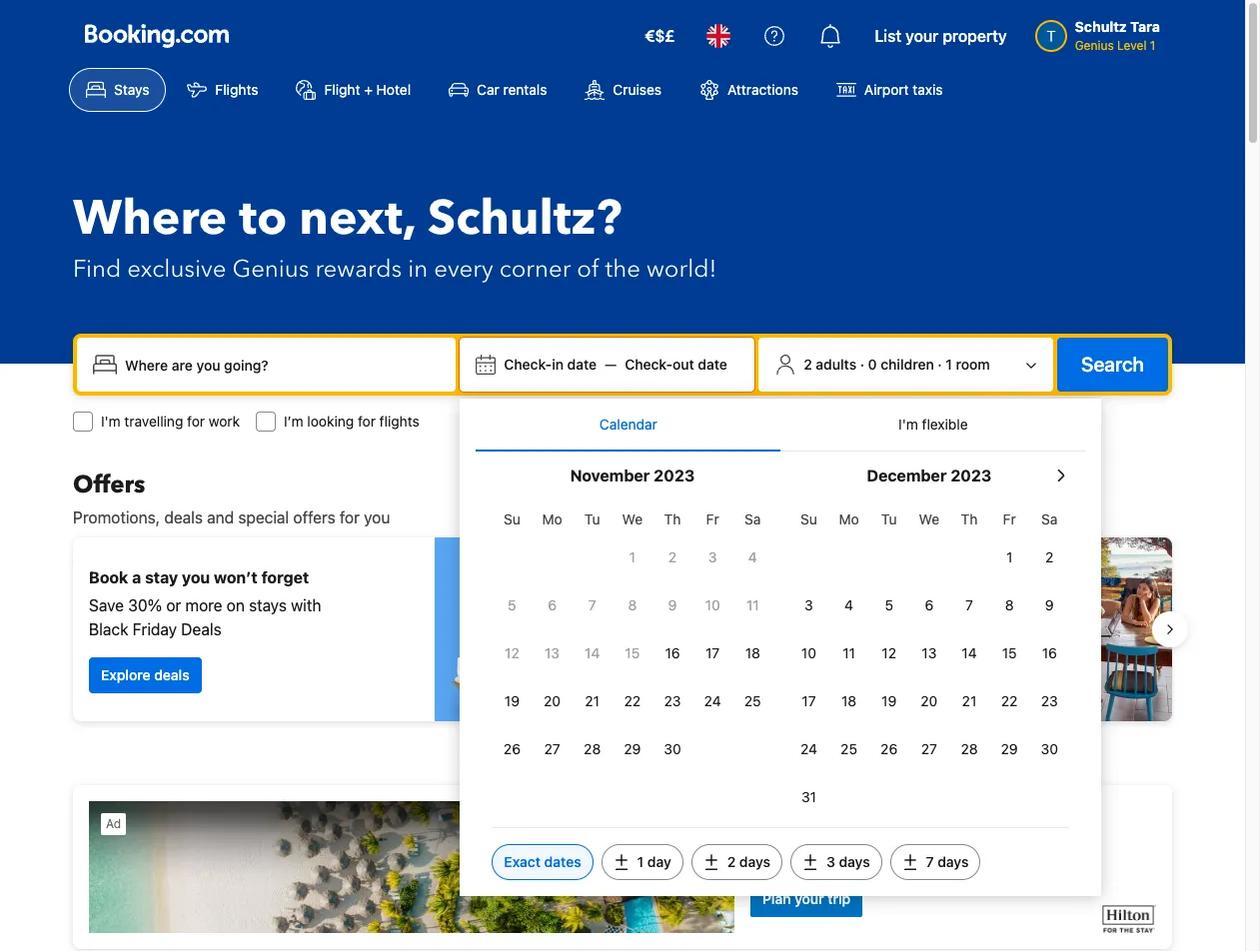Task type: locate. For each thing, give the bounding box(es) containing it.
2 fr from the left
[[1003, 511, 1016, 528]]

1 left 2 december 2023 "option"
[[1006, 549, 1013, 566]]

21 November 2023 checkbox
[[572, 680, 612, 724]]

where to next, schultz? find exclusive genius rewards in every corner of the world!
[[73, 186, 717, 286]]

1 14 from the left
[[585, 645, 600, 662]]

1 vertical spatial 4
[[845, 597, 853, 614]]

1 19 from the left
[[505, 693, 520, 710]]

i'm travelling for work
[[101, 413, 240, 430]]

a right book
[[132, 569, 141, 587]]

1 horizontal spatial we
[[919, 511, 940, 528]]

1 20 from the left
[[544, 693, 561, 710]]

19 left 20 checkbox
[[505, 693, 520, 710]]

24 right 23 option
[[704, 693, 721, 710]]

7 inside 7 option
[[965, 597, 973, 614]]

24 for 24 november 2023 option
[[704, 693, 721, 710]]

1 mo from the left
[[542, 511, 562, 528]]

th for november 2023
[[664, 511, 681, 528]]

11 November 2023 checkbox
[[733, 584, 773, 628]]

2 adults · 0 children · 1 room
[[804, 356, 990, 373]]

0 horizontal spatial 16
[[665, 645, 680, 662]]

1 we from the left
[[622, 511, 643, 528]]

17 left the 18 december 2023 "checkbox"
[[802, 693, 816, 710]]

1 vertical spatial 24
[[800, 741, 817, 758]]

1 15 from the left
[[625, 645, 640, 662]]

check-
[[504, 356, 552, 373], [625, 356, 673, 373]]

13 left 14 december 2023 option
[[922, 645, 937, 662]]

20 right 19 december 2023 checkbox
[[921, 693, 938, 710]]

21
[[585, 693, 600, 710], [962, 693, 977, 710]]

fr up 3 checkbox at bottom
[[706, 511, 719, 528]]

1 horizontal spatial 9
[[1045, 597, 1054, 614]]

25 right 24 november 2023 option
[[744, 693, 761, 710]]

15 right 14 december 2023 option
[[1002, 645, 1017, 662]]

18 inside "checkbox"
[[841, 693, 857, 710]]

1 22 from the left
[[624, 693, 641, 710]]

6
[[548, 597, 557, 614], [925, 597, 934, 614]]

1 horizontal spatial 30
[[1041, 741, 1058, 758]]

10
[[705, 597, 720, 614], [801, 645, 816, 662]]

0 horizontal spatial 2023
[[654, 467, 695, 485]]

0 vertical spatial 25
[[744, 693, 761, 710]]

8 November 2023 checkbox
[[612, 584, 653, 628]]

1 left room
[[946, 356, 952, 373]]

genius inside schultz tara genius level 1
[[1075, 38, 1114, 53]]

check-out date button
[[617, 347, 735, 383]]

0 vertical spatial your
[[906, 27, 939, 45]]

24 left '25' checkbox
[[800, 741, 817, 758]]

su up holiday
[[801, 511, 817, 528]]

stay up or
[[145, 569, 178, 587]]

26
[[504, 741, 521, 758], [881, 741, 898, 758]]

fr
[[706, 511, 719, 528], [1003, 511, 1016, 528]]

attractions link
[[683, 68, 815, 112]]

2 · from the left
[[938, 356, 942, 373]]

1 vertical spatial a
[[691, 679, 698, 696]]

0 horizontal spatial your
[[686, 557, 721, 575]]

4 up properties
[[748, 549, 757, 566]]

27 November 2023 checkbox
[[532, 728, 572, 772]]

car rentals link
[[432, 68, 564, 112]]

7 left 8 option
[[965, 597, 973, 614]]

1 grid from the left
[[492, 500, 773, 772]]

30 November 2023 checkbox
[[653, 728, 693, 772]]

your right take
[[686, 557, 721, 575]]

2023 for november 2023
[[654, 467, 695, 485]]

0 horizontal spatial 29
[[624, 741, 641, 758]]

1 28 from the left
[[584, 741, 601, 758]]

find down where
[[73, 253, 121, 286]]

11 right 10 checkbox
[[843, 645, 855, 662]]

of
[[577, 253, 599, 286]]

1 horizontal spatial 12
[[882, 645, 896, 662]]

find inside 'region'
[[659, 679, 687, 696]]

won't
[[214, 569, 258, 587]]

29 for the 29 option
[[1001, 741, 1018, 758]]

mo for november
[[542, 511, 562, 528]]

i'm flexible
[[899, 416, 968, 433]]

1 5 from the left
[[508, 597, 516, 614]]

1 horizontal spatial you
[[364, 509, 390, 527]]

4 for '4 november 2023' checkbox
[[748, 549, 757, 566]]

2 20 from the left
[[921, 693, 938, 710]]

28 inside 28 december 2023 option
[[961, 741, 978, 758]]

14 left the 15 option
[[962, 645, 977, 662]]

2 days from the left
[[839, 853, 870, 870]]

30
[[664, 741, 681, 758], [1041, 741, 1058, 758]]

1 fr from the left
[[706, 511, 719, 528]]

0 vertical spatial you
[[364, 509, 390, 527]]

taxis
[[913, 81, 943, 98]]

1 horizontal spatial 2023
[[951, 467, 992, 485]]

1
[[1150, 38, 1156, 53], [946, 356, 952, 373], [629, 549, 636, 566], [1006, 549, 1013, 566], [637, 853, 644, 870]]

30 right 29 'option'
[[664, 741, 681, 758]]

3 days from the left
[[938, 853, 969, 870]]

0 horizontal spatial 6
[[548, 597, 557, 614]]

stays,
[[685, 609, 727, 627]]

6 inside option
[[925, 597, 934, 614]]

12
[[505, 645, 519, 662], [882, 645, 896, 662]]

1 horizontal spatial 21
[[962, 693, 977, 710]]

0 horizontal spatial 14
[[585, 645, 600, 662]]

€$£
[[645, 27, 675, 45]]

15 inside option
[[1002, 645, 1017, 662]]

travelling
[[124, 413, 183, 430]]

20 inside 20 checkbox
[[544, 693, 561, 710]]

1 horizontal spatial days
[[839, 853, 870, 870]]

5 inside option
[[885, 597, 893, 614]]

stays
[[249, 597, 287, 615]]

1 horizontal spatial 8
[[1005, 597, 1014, 614]]

29 right 28 december 2023 option
[[1001, 741, 1018, 758]]

25 inside checkbox
[[841, 741, 857, 758]]

date left —
[[567, 356, 597, 373]]

4 for 4 option
[[845, 597, 853, 614]]

2 2023 from the left
[[951, 467, 992, 485]]

1 horizontal spatial 16
[[1042, 645, 1057, 662]]

14 inside 14 option
[[585, 645, 600, 662]]

0 horizontal spatial find
[[73, 253, 121, 286]]

stay inside book a stay you won't forget save 30% or more on stays with black friday deals
[[145, 569, 178, 587]]

1 horizontal spatial mo
[[839, 511, 859, 528]]

29 right 28 november 2023 checkbox
[[624, 741, 641, 758]]

24 December 2023 checkbox
[[789, 728, 829, 772]]

next,
[[299, 186, 416, 252]]

0 horizontal spatial a
[[132, 569, 141, 587]]

th up 2 checkbox
[[664, 511, 681, 528]]

3
[[708, 549, 717, 566], [805, 597, 813, 614], [826, 853, 835, 870]]

27 right 26 checkbox
[[544, 741, 560, 758]]

0 horizontal spatial stay
[[145, 569, 178, 587]]

29
[[624, 741, 641, 758], [1001, 741, 1018, 758]]

21 right 20 checkbox
[[585, 693, 600, 710]]

we
[[622, 511, 643, 528], [919, 511, 940, 528]]

8
[[628, 597, 637, 614], [1005, 597, 1014, 614]]

11 for 11 december 2023 checkbox
[[843, 645, 855, 662]]

11 for 11 november 2023 checkbox
[[746, 597, 759, 614]]

1 horizontal spatial 6
[[925, 597, 934, 614]]

0 horizontal spatial mo
[[542, 511, 562, 528]]

2 21 from the left
[[962, 693, 977, 710]]

0 horizontal spatial 9
[[668, 597, 677, 614]]

0 horizontal spatial grid
[[492, 500, 773, 772]]

0 vertical spatial 24
[[704, 693, 721, 710]]

7 right the 3 days
[[926, 853, 934, 870]]

2
[[804, 356, 812, 373], [668, 549, 677, 566], [1045, 549, 1054, 566], [727, 853, 736, 870]]

4 December 2023 checkbox
[[829, 584, 869, 628]]

28 November 2023 checkbox
[[572, 728, 612, 772]]

check- left —
[[504, 356, 552, 373]]

su for november
[[504, 511, 521, 528]]

1 16 from the left
[[665, 645, 680, 662]]

4 right the offering
[[845, 597, 853, 614]]

24 November 2023 checkbox
[[693, 680, 733, 724]]

a down 17 november 2023 checkbox
[[691, 679, 698, 696]]

17 inside 17 november 2023 checkbox
[[706, 645, 720, 662]]

21 for the 21 option
[[962, 693, 977, 710]]

1 vertical spatial 18
[[841, 693, 857, 710]]

1 horizontal spatial grid
[[789, 500, 1070, 819]]

2 grid from the left
[[789, 500, 1070, 819]]

sa for december 2023
[[1041, 511, 1058, 528]]

19 for 19 december 2023 checkbox
[[882, 693, 897, 710]]

your for property
[[906, 27, 939, 45]]

1 29 from the left
[[624, 741, 641, 758]]

search button
[[1057, 338, 1168, 392]]

1 horizontal spatial 10
[[801, 645, 816, 662]]

genius down to
[[232, 253, 309, 286]]

offers main content
[[57, 469, 1188, 951]]

1 tu from the left
[[584, 511, 600, 528]]

tu down december
[[881, 511, 897, 528]]

28 December 2023 checkbox
[[949, 728, 989, 772]]

20 November 2023 checkbox
[[532, 680, 572, 724]]

in left every
[[408, 253, 428, 286]]

1 days from the left
[[739, 853, 771, 870]]

1 horizontal spatial 24
[[800, 741, 817, 758]]

in left —
[[552, 356, 564, 373]]

1 horizontal spatial 20
[[921, 693, 938, 710]]

19 November 2023 checkbox
[[492, 680, 532, 724]]

2 th from the left
[[961, 511, 978, 528]]

22 for 22 december 2023 option
[[1001, 693, 1018, 710]]

0 horizontal spatial su
[[504, 511, 521, 528]]

0 vertical spatial a
[[132, 569, 141, 587]]

27 inside "checkbox"
[[921, 741, 937, 758]]

2 9 from the left
[[1045, 597, 1054, 614]]

3 inside 'checkbox'
[[805, 597, 813, 614]]

6 for 6 november 2023 'option'
[[548, 597, 557, 614]]

you inside 'offers promotions, deals and special offers for you'
[[364, 509, 390, 527]]

0 horizontal spatial 20
[[544, 693, 561, 710]]

2 tu from the left
[[881, 511, 897, 528]]

for right offers
[[340, 509, 360, 527]]

6 right the 5 november 2023 option
[[548, 597, 557, 614]]

3 right 2 checkbox
[[708, 549, 717, 566]]

1 vertical spatial 3
[[805, 597, 813, 614]]

rentals
[[503, 81, 547, 98]]

0 horizontal spatial 15
[[625, 645, 640, 662]]

1 th from the left
[[664, 511, 681, 528]]

search
[[1081, 353, 1144, 376]]

2023 right november
[[654, 467, 695, 485]]

tu for december
[[881, 511, 897, 528]]

11
[[746, 597, 759, 614], [843, 645, 855, 662]]

12 inside option
[[505, 645, 519, 662]]

1 6 from the left
[[548, 597, 557, 614]]

1 vertical spatial genius
[[232, 253, 309, 286]]

28
[[584, 741, 601, 758], [961, 741, 978, 758]]

29 December 2023 checkbox
[[989, 728, 1030, 772]]

2 6 from the left
[[925, 597, 934, 614]]

0 vertical spatial find
[[73, 253, 121, 286]]

3 for 3 checkbox at bottom
[[708, 549, 717, 566]]

1 December 2023 checkbox
[[989, 536, 1030, 580]]

27 for 27 december 2023 "checkbox"
[[921, 741, 937, 758]]

days
[[739, 853, 771, 870], [839, 853, 870, 870], [938, 853, 969, 870]]

0 vertical spatial stay
[[145, 569, 178, 587]]

7 inside the "7 november 2023" option
[[588, 597, 596, 614]]

2 28 from the left
[[961, 741, 978, 758]]

1 horizontal spatial 14
[[962, 645, 977, 662]]

find
[[73, 253, 121, 286], [659, 679, 687, 696]]

date
[[567, 356, 597, 373], [698, 356, 727, 373]]

2 inside "option"
[[1045, 549, 1054, 566]]

5 November 2023 checkbox
[[492, 584, 532, 628]]

sa up 2 december 2023 "option"
[[1041, 511, 1058, 528]]

th down december 2023
[[961, 511, 978, 528]]

7 days
[[926, 853, 969, 870]]

30 inside option
[[664, 741, 681, 758]]

11 left at
[[746, 597, 759, 614]]

25 inside option
[[744, 693, 761, 710]]

sa for november 2023
[[745, 511, 761, 528]]

9 right 8 option
[[1045, 597, 1054, 614]]

13 for 13 november 2023 checkbox
[[545, 645, 560, 662]]

22 November 2023 checkbox
[[612, 680, 653, 724]]

7
[[588, 597, 596, 614], [965, 597, 973, 614], [926, 853, 934, 870]]

0 horizontal spatial th
[[664, 511, 681, 528]]

13 inside "checkbox"
[[922, 645, 937, 662]]

book a stay you won't forget save 30% or more on stays with black friday deals
[[89, 569, 321, 639]]

16 inside option
[[1042, 645, 1057, 662]]

1 horizontal spatial 15
[[1002, 645, 1017, 662]]

progress bar
[[587, 738, 659, 746]]

1 21 from the left
[[585, 693, 600, 710]]

0 horizontal spatial 12
[[505, 645, 519, 662]]

18 right "17 december 2023" checkbox
[[841, 693, 857, 710]]

your account menu schultz tara genius level 1 element
[[1035, 9, 1168, 55]]

explore
[[101, 667, 150, 684]]

31
[[801, 788, 816, 805]]

0 vertical spatial 3
[[708, 549, 717, 566]]

0 horizontal spatial date
[[567, 356, 597, 373]]

property
[[943, 27, 1007, 45]]

28 right 27 december 2023 "checkbox"
[[961, 741, 978, 758]]

26 left 27 option
[[504, 741, 521, 758]]

9 left the stays,
[[668, 597, 677, 614]]

1 horizontal spatial 22
[[1001, 693, 1018, 710]]

0 horizontal spatial 19
[[505, 693, 520, 710]]

1 27 from the left
[[544, 741, 560, 758]]

0 vertical spatial in
[[408, 253, 428, 286]]

12 inside option
[[882, 645, 896, 662]]

1 horizontal spatial in
[[552, 356, 564, 373]]

exact dates
[[504, 853, 581, 870]]

1 13 from the left
[[545, 645, 560, 662]]

1 vertical spatial you
[[182, 569, 210, 587]]

16 December 2023 checkbox
[[1030, 632, 1070, 676]]

7 left 8 option at bottom
[[588, 597, 596, 614]]

0 horizontal spatial 27
[[544, 741, 560, 758]]

rates.
[[709, 633, 750, 651]]

deals inside 'offers promotions, deals and special offers for you'
[[164, 509, 203, 527]]

genius down "schultz"
[[1075, 38, 1114, 53]]

4 inside option
[[845, 597, 853, 614]]

2 vertical spatial 3
[[826, 853, 835, 870]]

16 inside checkbox
[[665, 645, 680, 662]]

17 down the stays,
[[706, 645, 720, 662]]

12 left 13 november 2023 checkbox
[[505, 645, 519, 662]]

1 horizontal spatial 13
[[922, 645, 937, 662]]

tab list
[[476, 399, 1086, 453]]

1 horizontal spatial 23
[[1041, 693, 1058, 710]]

16 November 2023 checkbox
[[653, 632, 693, 676]]

14 inside 14 december 2023 option
[[962, 645, 977, 662]]

1 horizontal spatial ·
[[938, 356, 942, 373]]

1 horizontal spatial 29
[[1001, 741, 1018, 758]]

i'm left flexible
[[899, 416, 918, 433]]

26 November 2023 checkbox
[[492, 728, 532, 772]]

26 for 26 option
[[881, 741, 898, 758]]

1 horizontal spatial 11
[[843, 645, 855, 662]]

27 inside option
[[544, 741, 560, 758]]

22 right the 21 option
[[1001, 693, 1018, 710]]

+
[[364, 81, 373, 98]]

i'm
[[284, 413, 303, 430]]

6 right 5 option
[[925, 597, 934, 614]]

20 December 2023 checkbox
[[909, 680, 949, 724]]

13 inside checkbox
[[545, 645, 560, 662]]

23 for 23 december 2023 option
[[1041, 693, 1058, 710]]

13 right 12 november 2023 option
[[545, 645, 560, 662]]

we down december 2023
[[919, 511, 940, 528]]

tu
[[584, 511, 600, 528], [881, 511, 897, 528]]

1 horizontal spatial your
[[906, 27, 939, 45]]

17 for "17 december 2023" checkbox
[[802, 693, 816, 710]]

10 November 2023 checkbox
[[693, 584, 733, 628]]

18 inside checkbox
[[745, 645, 760, 662]]

0 vertical spatial 4
[[748, 549, 757, 566]]

2 5 from the left
[[885, 597, 893, 614]]

1 horizontal spatial tu
[[881, 511, 897, 528]]

3 right at
[[805, 597, 813, 614]]

15
[[625, 645, 640, 662], [1002, 645, 1017, 662]]

· right children
[[938, 356, 942, 373]]

15 left 16 checkbox
[[625, 645, 640, 662]]

2 mo from the left
[[839, 511, 859, 528]]

we for december
[[919, 511, 940, 528]]

longest
[[725, 557, 783, 575]]

check-in date button
[[496, 347, 605, 383]]

1 9 from the left
[[668, 597, 677, 614]]

sa up '4 november 2023' checkbox
[[745, 511, 761, 528]]

29 November 2023 checkbox
[[612, 728, 653, 772]]

for left "work"
[[187, 413, 205, 430]]

30 right the 29 option
[[1041, 741, 1058, 758]]

0 horizontal spatial 24
[[704, 693, 721, 710]]

0 horizontal spatial 21
[[585, 693, 600, 710]]

2 23 from the left
[[1041, 693, 1058, 710]]

16 for 16 december 2023 option
[[1042, 645, 1057, 662]]

14 right 13 november 2023 checkbox
[[585, 645, 600, 662]]

airport taxis
[[864, 81, 943, 98]]

17
[[706, 645, 720, 662], [802, 693, 816, 710]]

0 horizontal spatial 5
[[508, 597, 516, 614]]

1 vertical spatial 11
[[843, 645, 855, 662]]

for inside 'offers promotions, deals and special offers for you'
[[340, 509, 360, 527]]

region
[[57, 530, 1188, 730]]

2 26 from the left
[[881, 741, 898, 758]]

27 right 26 option
[[921, 741, 937, 758]]

2 12 from the left
[[882, 645, 896, 662]]

28 right 27 option
[[584, 741, 601, 758]]

23 right 22 option
[[664, 693, 681, 710]]

1 horizontal spatial 25
[[841, 741, 857, 758]]

15 inside 'checkbox'
[[625, 645, 640, 662]]

0 horizontal spatial 3
[[708, 549, 717, 566]]

0 horizontal spatial 30
[[664, 741, 681, 758]]

0 vertical spatial genius
[[1075, 38, 1114, 53]]

13 November 2023 checkbox
[[532, 632, 572, 676]]

26 inside 26 checkbox
[[504, 741, 521, 758]]

26 right '25' checkbox
[[881, 741, 898, 758]]

23 December 2023 checkbox
[[1030, 680, 1070, 724]]

1 left day
[[637, 853, 644, 870]]

14 for 14 december 2023 option
[[962, 645, 977, 662]]

cruises link
[[568, 68, 679, 112]]

8 right 7 option
[[1005, 597, 1014, 614]]

2 13 from the left
[[922, 645, 937, 662]]

15 for 15 'checkbox'
[[625, 645, 640, 662]]

29 inside option
[[1001, 741, 1018, 758]]

1 26 from the left
[[504, 741, 521, 758]]

grid
[[492, 500, 773, 772], [789, 500, 1070, 819]]

0 horizontal spatial we
[[622, 511, 643, 528]]

december
[[867, 467, 947, 485]]

i'm inside button
[[899, 416, 918, 433]]

0 horizontal spatial 17
[[706, 645, 720, 662]]

2 up browse
[[668, 549, 677, 566]]

2 horizontal spatial days
[[938, 853, 969, 870]]

16 down term
[[665, 645, 680, 662]]

mo
[[542, 511, 562, 528], [839, 511, 859, 528]]

fr up 1 checkbox
[[1003, 511, 1016, 528]]

7 for the "7 november 2023" option
[[588, 597, 596, 614]]

8 left term
[[628, 597, 637, 614]]

1 sa from the left
[[745, 511, 761, 528]]

your for longest
[[686, 557, 721, 575]]

airport taxis link
[[819, 68, 960, 112]]

1 23 from the left
[[664, 693, 681, 710]]

19 inside checkbox
[[882, 693, 897, 710]]

1 2023 from the left
[[654, 467, 695, 485]]

1 horizontal spatial check-
[[625, 356, 673, 373]]

10 left many
[[705, 597, 720, 614]]

tu down november
[[584, 511, 600, 528]]

0 horizontal spatial 23
[[664, 693, 681, 710]]

2023 for december 2023
[[951, 467, 992, 485]]

6 for 6 option
[[925, 597, 934, 614]]

offers
[[293, 509, 335, 527]]

1 8 from the left
[[628, 597, 637, 614]]

31 December 2023 checkbox
[[789, 776, 829, 819]]

0 vertical spatial 10
[[705, 597, 720, 614]]

days for 7 days
[[938, 853, 969, 870]]

· left 0
[[860, 356, 864, 373]]

room
[[956, 356, 990, 373]]

30 inside 'checkbox'
[[1041, 741, 1058, 758]]

take your longest holiday yet image
[[992, 538, 1172, 722]]

1 horizontal spatial fr
[[1003, 511, 1016, 528]]

save
[[89, 597, 124, 615]]

we up 1 november 2023 checkbox at the bottom of page
[[622, 511, 643, 528]]

0 horizontal spatial you
[[182, 569, 210, 587]]

2 27 from the left
[[921, 741, 937, 758]]

15 December 2023 checkbox
[[989, 632, 1030, 676]]

5 right long-
[[885, 597, 893, 614]]

0 horizontal spatial 8
[[628, 597, 637, 614]]

25 right 24 december 2023 option
[[841, 741, 857, 758]]

2 we from the left
[[919, 511, 940, 528]]

mo up yet
[[839, 511, 859, 528]]

black
[[89, 621, 128, 639]]

0 horizontal spatial genius
[[232, 253, 309, 286]]

mo for december
[[839, 511, 859, 528]]

29 inside 'option'
[[624, 741, 641, 758]]

stay down 17 november 2023 checkbox
[[702, 679, 730, 696]]

22 right 21 november 2023 option
[[624, 693, 641, 710]]

7 for 7 option
[[965, 597, 973, 614]]

fr for november 2023
[[706, 511, 719, 528]]

19 inside checkbox
[[505, 693, 520, 710]]

23
[[664, 693, 681, 710], [1041, 693, 1058, 710]]

19 December 2023 checkbox
[[869, 680, 909, 724]]

15 for the 15 option
[[1002, 645, 1017, 662]]

2 19 from the left
[[882, 693, 897, 710]]

deals right explore
[[154, 667, 190, 684]]

12 right 11 december 2023 checkbox
[[882, 645, 896, 662]]

2 horizontal spatial 3
[[826, 853, 835, 870]]

14 December 2023 checkbox
[[949, 632, 989, 676]]

1 horizontal spatial 27
[[921, 741, 937, 758]]

5 inside option
[[508, 597, 516, 614]]

days for 2 days
[[739, 853, 771, 870]]

flights
[[215, 81, 258, 98]]

5 left 6 november 2023 'option'
[[508, 597, 516, 614]]

1 12 from the left
[[505, 645, 519, 662]]

1 horizontal spatial genius
[[1075, 38, 1114, 53]]

th
[[664, 511, 681, 528], [961, 511, 978, 528]]

1 inside schultz tara genius level 1
[[1150, 38, 1156, 53]]

20 inside 20 option
[[921, 693, 938, 710]]

2 29 from the left
[[1001, 741, 1018, 758]]

you up more
[[182, 569, 210, 587]]

2 30 from the left
[[1041, 741, 1058, 758]]

2 8 from the left
[[1005, 597, 1014, 614]]

world!
[[647, 253, 717, 286]]

i'm for i'm flexible
[[899, 416, 918, 433]]

16
[[665, 645, 680, 662], [1042, 645, 1057, 662]]

mo up 6 november 2023 'option'
[[542, 511, 562, 528]]

16 right the 15 option
[[1042, 645, 1057, 662]]

0 horizontal spatial check-
[[504, 356, 552, 373]]

26 December 2023 checkbox
[[869, 728, 909, 772]]

su up the 5 november 2023 option
[[504, 511, 521, 528]]

1 horizontal spatial th
[[961, 511, 978, 528]]

2 14 from the left
[[962, 645, 977, 662]]

your inside take your longest holiday yet browse properties offering long- term stays, many at reduced monthly rates.
[[686, 557, 721, 575]]

1 vertical spatial in
[[552, 356, 564, 373]]

yet
[[847, 557, 871, 575]]

tab list containing calendar
[[476, 399, 1086, 453]]

0 vertical spatial 11
[[746, 597, 759, 614]]

2 right 1 checkbox
[[1045, 549, 1054, 566]]

11 inside checkbox
[[843, 645, 855, 662]]

17 inside "17 december 2023" checkbox
[[802, 693, 816, 710]]

19
[[505, 693, 520, 710], [882, 693, 897, 710]]

0 horizontal spatial in
[[408, 253, 428, 286]]

0 horizontal spatial 13
[[545, 645, 560, 662]]

5 for 5 option
[[885, 597, 893, 614]]

2 sa from the left
[[1041, 511, 1058, 528]]

check- right —
[[625, 356, 673, 373]]

1 su from the left
[[504, 511, 521, 528]]

11 December 2023 checkbox
[[829, 632, 869, 676]]

19 left 20 option
[[882, 693, 897, 710]]

0 horizontal spatial 7
[[588, 597, 596, 614]]

1 down tara
[[1150, 38, 1156, 53]]

offers
[[73, 469, 145, 502]]

27 December 2023 checkbox
[[909, 728, 949, 772]]

2 16 from the left
[[1042, 645, 1057, 662]]

booking.com image
[[85, 24, 229, 48]]

15 November 2023 checkbox
[[612, 632, 653, 676]]

i'm looking for flights
[[284, 413, 419, 430]]

date right out at the right top of page
[[698, 356, 727, 373]]

1 horizontal spatial 17
[[802, 693, 816, 710]]

2 15 from the left
[[1002, 645, 1017, 662]]

1 vertical spatial your
[[686, 557, 721, 575]]

5 for the 5 november 2023 option
[[508, 597, 516, 614]]

looking
[[307, 413, 354, 430]]

23 for 23 option
[[664, 693, 681, 710]]

1 vertical spatial 10
[[801, 645, 816, 662]]

su
[[504, 511, 521, 528], [801, 511, 817, 528]]

25 for 25 november 2023 option on the bottom
[[744, 693, 761, 710]]

find inside where to next, schultz? find exclusive genius rewards in every corner of the world!
[[73, 253, 121, 286]]

11 inside checkbox
[[746, 597, 759, 614]]

1 horizontal spatial 26
[[881, 741, 898, 758]]

28 inside 28 november 2023 checkbox
[[584, 741, 601, 758]]

a inside book a stay you won't forget save 30% or more on stays with black friday deals
[[132, 569, 141, 587]]

1 30 from the left
[[664, 741, 681, 758]]

3 inside checkbox
[[708, 549, 717, 566]]

deals left and
[[164, 509, 203, 527]]

genius inside where to next, schultz? find exclusive genius rewards in every corner of the world!
[[232, 253, 309, 286]]

2 su from the left
[[801, 511, 817, 528]]

4 inside checkbox
[[748, 549, 757, 566]]

30%
[[128, 597, 162, 615]]

0 horizontal spatial fr
[[706, 511, 719, 528]]

2 22 from the left
[[1001, 693, 1018, 710]]

21 right 20 option
[[962, 693, 977, 710]]

21 for 21 november 2023 option
[[585, 693, 600, 710]]

i'm left travelling
[[101, 413, 121, 430]]

6 inside 'option'
[[548, 597, 557, 614]]

26 inside 26 option
[[881, 741, 898, 758]]

1 vertical spatial deals
[[154, 667, 190, 684]]

2023 down flexible
[[951, 467, 992, 485]]

29 for 29 'option'
[[624, 741, 641, 758]]



Task type: vqa. For each thing, say whether or not it's contained in the screenshot.


Task type: describe. For each thing, give the bounding box(es) containing it.
3 for 3 december 2023 'checkbox'
[[805, 597, 813, 614]]

28 for 28 december 2023 option
[[961, 741, 978, 758]]

stay for book
[[145, 569, 178, 587]]

schultz?
[[428, 186, 622, 252]]

or
[[166, 597, 181, 615]]

take your longest holiday yet browse properties offering long- term stays, many at reduced monthly rates.
[[647, 557, 882, 651]]

17 December 2023 checkbox
[[789, 680, 829, 724]]

december 2023
[[867, 467, 992, 485]]

21 December 2023 checkbox
[[949, 680, 989, 724]]

14 for 14 option
[[585, 645, 600, 662]]

offering
[[783, 585, 839, 603]]

every
[[434, 253, 493, 286]]

grid for december
[[789, 500, 1070, 819]]

forget
[[261, 569, 309, 587]]

grid for november
[[492, 500, 773, 772]]

7 November 2023 checkbox
[[572, 584, 612, 628]]

progress bar inside offers main content
[[587, 738, 659, 746]]

flight
[[324, 81, 360, 98]]

2 adults · 0 children · 1 room button
[[767, 346, 1045, 384]]

november
[[570, 467, 650, 485]]

1 November 2023 checkbox
[[612, 536, 653, 580]]

out
[[673, 356, 694, 373]]

dates
[[544, 853, 581, 870]]

1 · from the left
[[860, 356, 864, 373]]

30 for 30 december 2023 'checkbox'
[[1041, 741, 1058, 758]]

adults
[[816, 356, 857, 373]]

with
[[291, 597, 321, 615]]

1 inside button
[[946, 356, 952, 373]]

6 December 2023 checkbox
[[909, 584, 949, 628]]

16 for 16 checkbox
[[665, 645, 680, 662]]

for for work
[[187, 413, 205, 430]]

flights
[[379, 413, 419, 430]]

20 for 20 option
[[921, 693, 938, 710]]

calendar
[[600, 416, 657, 433]]

a for book
[[132, 569, 141, 587]]

2 right day
[[727, 853, 736, 870]]

november 2023
[[570, 467, 695, 485]]

18 for 18 checkbox
[[745, 645, 760, 662]]

flight + hotel
[[324, 81, 411, 98]]

8 for 8 option
[[1005, 597, 1014, 614]]

13 December 2023 checkbox
[[909, 632, 949, 676]]

28 for 28 november 2023 checkbox
[[584, 741, 601, 758]]

tu for november
[[584, 511, 600, 528]]

7 December 2023 checkbox
[[949, 584, 989, 628]]

3 November 2023 checkbox
[[693, 536, 733, 580]]

18 December 2023 checkbox
[[829, 680, 869, 724]]

tara
[[1130, 18, 1160, 35]]

stay for find
[[702, 679, 730, 696]]

2 days
[[727, 853, 771, 870]]

term
[[647, 609, 680, 627]]

car
[[477, 81, 499, 98]]

many
[[731, 609, 770, 627]]

12 for 12 november 2023 option
[[505, 645, 519, 662]]

flexible
[[922, 416, 968, 433]]

0 horizontal spatial 10
[[705, 597, 720, 614]]

€$£ button
[[633, 12, 687, 60]]

rewards
[[315, 253, 402, 286]]

holiday
[[787, 557, 843, 575]]

24 for 24 december 2023 option
[[800, 741, 817, 758]]

5 December 2023 checkbox
[[869, 584, 909, 628]]

find a stay link
[[647, 670, 742, 706]]

i'm for i'm travelling for work
[[101, 413, 121, 430]]

1 date from the left
[[567, 356, 597, 373]]

to
[[239, 186, 287, 252]]

25 December 2023 checkbox
[[829, 728, 869, 772]]

2 December 2023 checkbox
[[1030, 536, 1070, 580]]

fr for december 2023
[[1003, 511, 1016, 528]]

list
[[875, 27, 902, 45]]

12 for '12' option
[[882, 645, 896, 662]]

26 for 26 checkbox
[[504, 741, 521, 758]]

8 December 2023 checkbox
[[989, 584, 1030, 628]]

25 November 2023 checkbox
[[733, 680, 773, 724]]

days for 3 days
[[839, 853, 870, 870]]

children
[[881, 356, 934, 373]]

1 check- from the left
[[504, 356, 552, 373]]

Where are you going? field
[[117, 347, 448, 383]]

2 inside button
[[804, 356, 812, 373]]

14 November 2023 checkbox
[[572, 632, 612, 676]]

you inside book a stay you won't forget save 30% or more on stays with black friday deals
[[182, 569, 210, 587]]

offers promotions, deals and special offers for you
[[73, 469, 390, 527]]

list your property link
[[863, 12, 1019, 60]]

monthly
[[647, 633, 705, 651]]

schultz
[[1075, 18, 1127, 35]]

1 horizontal spatial 7
[[926, 853, 934, 870]]

2 check- from the left
[[625, 356, 673, 373]]

in inside where to next, schultz? find exclusive genius rewards in every corner of the world!
[[408, 253, 428, 286]]

car rentals
[[477, 81, 547, 98]]

corner
[[499, 253, 571, 286]]

20 for 20 checkbox
[[544, 693, 561, 710]]

25 for '25' checkbox
[[841, 741, 857, 758]]

22 December 2023 checkbox
[[989, 680, 1030, 724]]

1 left take
[[629, 549, 636, 566]]

hotel
[[376, 81, 411, 98]]

book
[[89, 569, 128, 587]]

8 for 8 option at bottom
[[628, 597, 637, 614]]

day
[[647, 853, 671, 870]]

browse
[[647, 585, 700, 603]]

advertisement region
[[73, 786, 1172, 949]]

friday
[[133, 621, 177, 639]]

2 November 2023 checkbox
[[653, 536, 693, 580]]

stays
[[114, 81, 149, 98]]

more
[[185, 597, 222, 615]]

30 December 2023 checkbox
[[1030, 728, 1070, 772]]

17 for 17 november 2023 checkbox
[[706, 645, 720, 662]]

attractions
[[728, 81, 798, 98]]

for for flights
[[358, 413, 376, 430]]

th for december 2023
[[961, 511, 978, 528]]

reduced
[[793, 609, 852, 627]]

3 December 2023 checkbox
[[789, 584, 829, 628]]

a for find
[[691, 679, 698, 696]]

special
[[238, 509, 289, 527]]

level
[[1117, 38, 1147, 53]]

13 for 13 "checkbox"
[[922, 645, 937, 662]]

stays link
[[69, 68, 166, 112]]

cruises
[[613, 81, 662, 98]]

at
[[774, 609, 788, 627]]

4 November 2023 checkbox
[[733, 536, 773, 580]]

airport
[[864, 81, 909, 98]]

30 for 30 november 2023 option
[[664, 741, 681, 758]]

explore deals link
[[89, 658, 201, 694]]

6 November 2023 checkbox
[[532, 584, 572, 628]]

27 for 27 option
[[544, 741, 560, 758]]

where
[[73, 186, 227, 252]]

19 for 19 november 2023 checkbox at left bottom
[[505, 693, 520, 710]]

0
[[868, 356, 877, 373]]

deals
[[181, 621, 222, 639]]

18 November 2023 checkbox
[[733, 632, 773, 676]]

17 November 2023 checkbox
[[693, 632, 733, 676]]

23 November 2023 checkbox
[[653, 680, 693, 724]]

9 November 2023 checkbox
[[653, 584, 693, 628]]

18 for the 18 december 2023 "checkbox"
[[841, 693, 857, 710]]

2 date from the left
[[698, 356, 727, 373]]

promotions,
[[73, 509, 160, 527]]

exact
[[504, 853, 541, 870]]

—
[[605, 356, 617, 373]]

find a stay
[[659, 679, 730, 696]]

flights link
[[170, 68, 275, 112]]

su for december
[[801, 511, 817, 528]]

12 November 2023 checkbox
[[492, 632, 532, 676]]

9 December 2023 checkbox
[[1030, 584, 1070, 628]]

schultz tara genius level 1
[[1075, 18, 1160, 53]]

on
[[227, 597, 245, 615]]

the
[[605, 253, 641, 286]]

search for black friday deals on stays image
[[435, 538, 615, 722]]

2 inside checkbox
[[668, 549, 677, 566]]

flight + hotel link
[[279, 68, 428, 112]]

exclusive
[[127, 253, 226, 286]]

region containing take your longest holiday yet
[[57, 530, 1188, 730]]

take
[[647, 557, 683, 575]]

10 December 2023 checkbox
[[789, 632, 829, 676]]

we for november
[[622, 511, 643, 528]]

12 December 2023 checkbox
[[869, 632, 909, 676]]

22 for 22 option
[[624, 693, 641, 710]]

list your property
[[875, 27, 1007, 45]]



